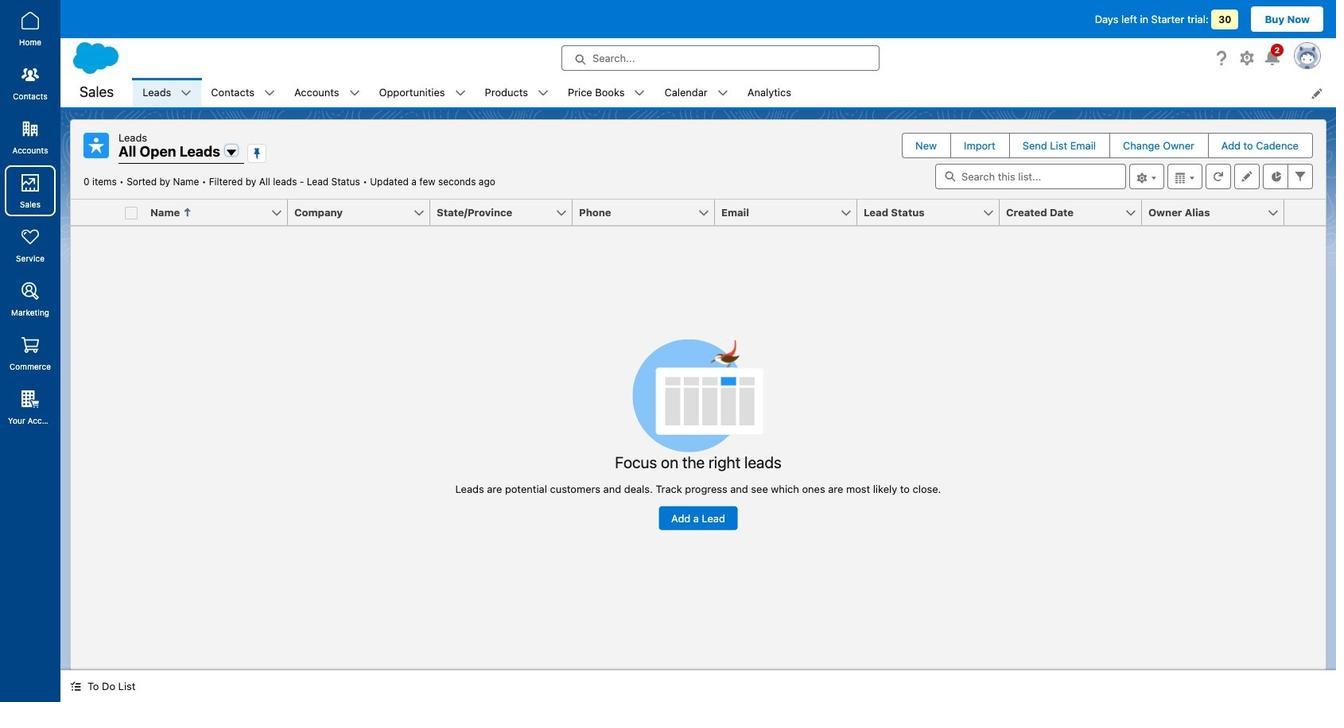 Task type: describe. For each thing, give the bounding box(es) containing it.
text default image for first list item from left
[[181, 88, 192, 99]]

status inside all open leads|leads|list view element
[[456, 339, 941, 530]]

company element
[[288, 200, 440, 226]]

1 list item from the left
[[133, 78, 202, 107]]

item number image
[[71, 200, 119, 225]]

item number element
[[71, 200, 119, 226]]

3 list item from the left
[[285, 78, 370, 107]]

text default image for first list item from right
[[717, 88, 729, 99]]

text default image for fourth list item
[[455, 88, 466, 99]]

text default image for fifth list item from the right
[[349, 88, 360, 99]]

2 list item from the left
[[202, 78, 285, 107]]

name element
[[144, 200, 298, 226]]

text default image for second list item from left
[[264, 88, 275, 99]]

4 list item from the left
[[370, 78, 475, 107]]

state/province element
[[430, 200, 582, 226]]

6 list item from the left
[[558, 78, 655, 107]]

all open leads|leads|list view element
[[70, 119, 1327, 671]]

action element
[[1285, 200, 1326, 226]]

text default image for third list item from right
[[538, 88, 549, 99]]

created date element
[[1000, 200, 1152, 226]]



Task type: vqa. For each thing, say whether or not it's contained in the screenshot.
1st Select an Option Text Box from right
no



Task type: locate. For each thing, give the bounding box(es) containing it.
phone element
[[573, 200, 725, 226]]

2 horizontal spatial text default image
[[717, 88, 729, 99]]

list item
[[133, 78, 202, 107], [202, 78, 285, 107], [285, 78, 370, 107], [370, 78, 475, 107], [475, 78, 558, 107], [558, 78, 655, 107], [655, 78, 738, 107]]

1 horizontal spatial text default image
[[455, 88, 466, 99]]

text default image
[[181, 88, 192, 99], [264, 88, 275, 99], [538, 88, 549, 99], [634, 88, 646, 99], [70, 681, 81, 692]]

5 list item from the left
[[475, 78, 558, 107]]

2 text default image from the left
[[455, 88, 466, 99]]

email element
[[715, 200, 867, 226]]

cell
[[119, 200, 144, 226]]

action image
[[1285, 200, 1326, 225]]

cell inside all open leads|leads|list view element
[[119, 200, 144, 226]]

text default image
[[349, 88, 360, 99], [455, 88, 466, 99], [717, 88, 729, 99]]

1 text default image from the left
[[349, 88, 360, 99]]

all open leads status
[[84, 176, 370, 188]]

lead status element
[[858, 200, 1010, 226]]

status
[[456, 339, 941, 530]]

Search All Open Leads list view. search field
[[936, 164, 1126, 189]]

7 list item from the left
[[655, 78, 738, 107]]

text default image for sixth list item from the left
[[634, 88, 646, 99]]

owner alias element
[[1142, 200, 1294, 226]]

3 text default image from the left
[[717, 88, 729, 99]]

0 horizontal spatial text default image
[[349, 88, 360, 99]]

list
[[133, 78, 1336, 107]]



